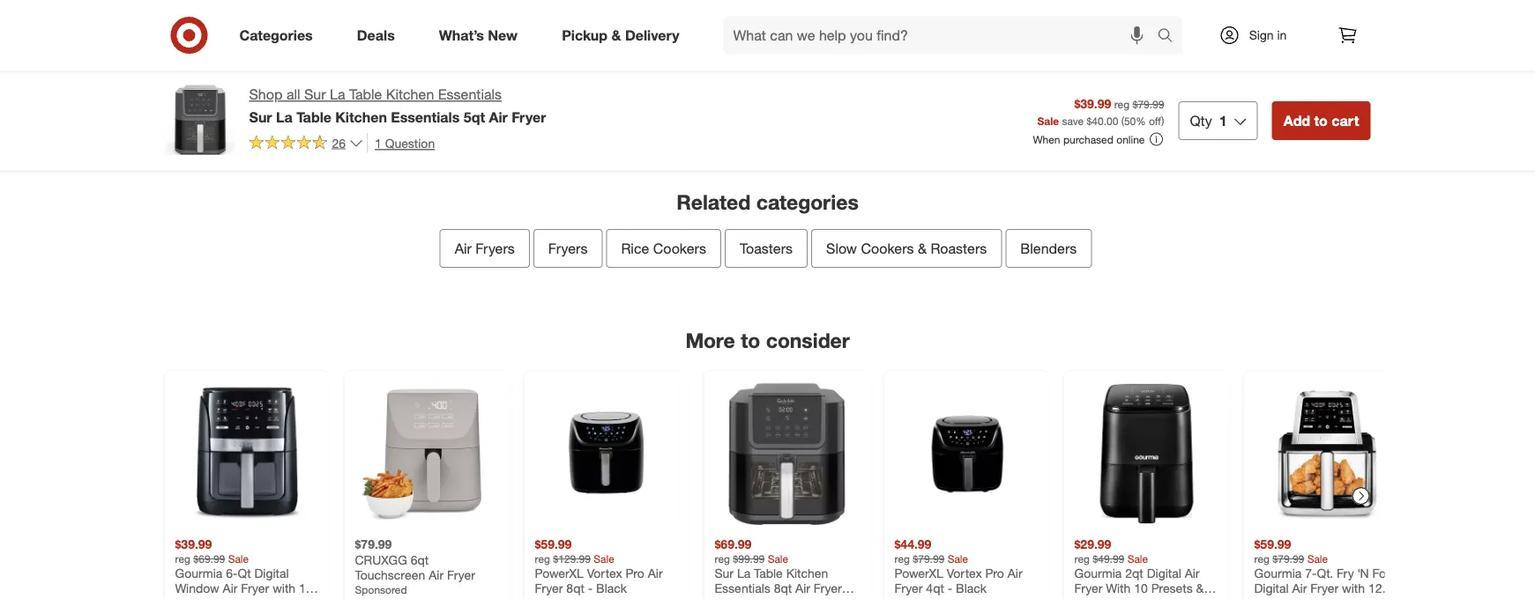 Task type: locate. For each thing, give the bounding box(es) containing it.
pickup & delivery link
[[547, 16, 702, 55]]

$59.99 reg $79.99 sale
[[1255, 537, 1328, 566]]

sale
[[1038, 114, 1059, 127], [228, 552, 249, 566], [594, 552, 615, 566], [768, 552, 789, 566], [948, 552, 969, 566], [1128, 552, 1148, 566], [1308, 552, 1328, 566]]

vortex
[[587, 566, 622, 581], [947, 566, 982, 581]]

powerxl inside "$44.99 reg $79.99 sale powerxl vortex pro air fryer 4qt - black"
[[895, 566, 944, 581]]

reg for $44.99 reg $79.99 sale powerxl vortex pro air fryer 4qt - black
[[895, 552, 910, 566]]

$44.99
[[895, 537, 932, 552]]

sale for $59.99 reg $79.99 sale
[[1308, 552, 1328, 566]]

la
[[330, 86, 345, 103], [276, 108, 293, 126], [737, 566, 751, 581]]

-
[[588, 581, 593, 597], [948, 581, 953, 597]]

1 cookers from the left
[[653, 240, 706, 257]]

$39.99 inside $39.99 reg $79.99 sale save $ 40.00 ( 50 % off )
[[1075, 96, 1112, 111]]

2 8qt from the left
[[774, 581, 792, 597]]

categories link
[[224, 16, 335, 55]]

fryers left the rice
[[548, 240, 588, 257]]

fryer inside $69.99 reg $99.99 sale sur la table kitchen essentials 8qt air fryer black
[[814, 581, 842, 597]]

$69.99 reg $99.99 sale sur la table kitchen essentials 8qt air fryer black
[[715, 537, 842, 600]]

0 horizontal spatial $69.99
[[193, 552, 225, 566]]

all
[[856, 70, 871, 87], [287, 86, 300, 103]]

0 vertical spatial $39.99
[[1075, 96, 1112, 111]]

when
[[1033, 133, 1061, 146]]

cruxgg 6qt touchscreen air fryer image
[[355, 382, 500, 526]]

more
[[686, 328, 735, 353]]

2 vertical spatial to
[[741, 328, 761, 353]]

1 fryers from the left
[[476, 240, 515, 257]]

air
[[489, 108, 508, 126], [455, 240, 472, 257], [648, 566, 663, 581], [1008, 566, 1023, 581], [1185, 566, 1200, 581], [429, 568, 444, 583], [796, 581, 810, 597]]

sale for $39.99 reg $69.99 sale
[[228, 552, 249, 566]]

sponsored
[[355, 583, 407, 597]]

1 horizontal spatial 1
[[1220, 112, 1227, 129]]

26 link
[[249, 133, 363, 155]]

add inside button
[[1284, 112, 1311, 129]]

essentials inside $69.99 reg $99.99 sale sur la table kitchen essentials 8qt air fryer black
[[715, 581, 771, 597]]

add down in
[[1284, 112, 1311, 129]]

sale for $39.99 reg $79.99 sale save $ 40.00 ( 50 % off )
[[1038, 114, 1059, 127]]

0 vertical spatial essentials
[[438, 86, 502, 103]]

2 vertical spatial table
[[754, 566, 783, 581]]

0 horizontal spatial vortex
[[587, 566, 622, 581]]

0 horizontal spatial powerxl
[[535, 566, 584, 581]]

what's
[[439, 27, 484, 44]]

2 horizontal spatial sur
[[715, 566, 734, 581]]

cookers
[[653, 240, 706, 257], [861, 240, 914, 257]]

- inside "$44.99 reg $79.99 sale powerxl vortex pro air fryer 4qt - black"
[[948, 581, 953, 597]]

$39.99 inside $39.99 reg $69.99 sale
[[175, 537, 212, 552]]

1 horizontal spatial vortex
[[947, 566, 982, 581]]

more to consider
[[686, 328, 850, 353]]

black inside $59.99 reg $129.99 sale powerxl vortex pro air fryer 8qt - black
[[596, 581, 627, 597]]

touchscreen
[[355, 568, 425, 583]]

1 horizontal spatial 8qt
[[774, 581, 792, 597]]

black
[[596, 581, 627, 597], [956, 581, 987, 597], [715, 597, 746, 600]]

1 horizontal spatial cart
[[1332, 112, 1360, 129]]

search
[[1150, 28, 1192, 45]]

$59.99 inside $59.99 reg $79.99 sale
[[1255, 537, 1292, 552]]

add
[[825, 70, 852, 87], [1284, 112, 1311, 129]]

0 vertical spatial 1
[[1220, 112, 1227, 129]]

powerxl
[[535, 566, 584, 581], [895, 566, 944, 581]]

2 horizontal spatial la
[[737, 566, 751, 581]]

black inside "$44.99 reg $79.99 sale powerxl vortex pro air fryer 4qt - black"
[[956, 581, 987, 597]]

2 powerxl from the left
[[895, 566, 944, 581]]

2 horizontal spatial black
[[956, 581, 987, 597]]

1 left question
[[375, 135, 382, 151]]

0 horizontal spatial $59.99
[[535, 537, 572, 552]]

powerxl inside $59.99 reg $129.99 sale powerxl vortex pro air fryer 8qt - black
[[535, 566, 584, 581]]

sale inside $39.99 reg $69.99 sale
[[228, 552, 249, 566]]

$79.99 inside the $79.99 cruxgg 6qt touchscreen air fryer sponsored
[[355, 537, 392, 552]]

toasters link
[[725, 229, 808, 268]]

reg inside "$44.99 reg $79.99 sale powerxl vortex pro air fryer 4qt - black"
[[895, 552, 910, 566]]

pro right $129.99
[[626, 566, 645, 581]]

reg inside $69.99 reg $99.99 sale sur la table kitchen essentials 8qt air fryer black
[[715, 552, 730, 566]]

$79.99 for $44.99
[[913, 552, 945, 566]]

0 horizontal spatial 8qt
[[567, 581, 585, 597]]

reg
[[1115, 97, 1130, 111], [175, 552, 191, 566], [535, 552, 550, 566], [715, 552, 730, 566], [895, 552, 910, 566], [1075, 552, 1090, 566], [1255, 552, 1270, 566]]

air inside $59.99 reg $129.99 sale powerxl vortex pro air fryer 8qt - black
[[648, 566, 663, 581]]

2 horizontal spatial &
[[1196, 581, 1204, 597]]

sale inside $29.99 reg $49.99 sale gourmia 2qt digital air fryer with 10 presets & guided cooking
[[1128, 552, 1148, 566]]

2 horizontal spatial to
[[1315, 112, 1328, 129]]

subtotal:
[[592, 69, 660, 89]]

all for shop
[[287, 86, 300, 103]]

sur la table kitchen essentials 8qt air fryer black image
[[715, 382, 859, 526]]

1 right "qty"
[[1220, 112, 1227, 129]]

2 vertical spatial kitchen
[[786, 566, 829, 581]]

with
[[1106, 581, 1131, 597]]

$104.96
[[664, 69, 724, 89]]

0 horizontal spatial cart
[[904, 70, 932, 87]]

reg inside $59.99 reg $79.99 sale
[[1255, 552, 1270, 566]]

$59.99
[[535, 537, 572, 552], [1255, 537, 1292, 552]]

pro inside "$44.99 reg $79.99 sale powerxl vortex pro air fryer 4qt - black"
[[986, 566, 1004, 581]]

2 cookers from the left
[[861, 240, 914, 257]]

cookers right the rice
[[653, 240, 706, 257]]

fryer inside "$44.99 reg $79.99 sale powerxl vortex pro air fryer 4qt - black"
[[895, 581, 923, 597]]

slow cookers & roasters link
[[811, 229, 1002, 268]]

table inside $69.99 reg $99.99 sale sur la table kitchen essentials 8qt air fryer black
[[754, 566, 783, 581]]

categories
[[756, 190, 859, 215]]

la inside $69.99 reg $99.99 sale sur la table kitchen essentials 8qt air fryer black
[[737, 566, 751, 581]]

search button
[[1150, 16, 1192, 58]]

1 horizontal spatial to
[[887, 70, 900, 87]]

add for add to cart
[[1284, 112, 1311, 129]]

reg inside $29.99 reg $49.99 sale gourmia 2qt digital air fryer with 10 presets & guided cooking
[[1075, 552, 1090, 566]]

deals
[[357, 27, 395, 44]]

to for more to consider
[[741, 328, 761, 353]]

0 vertical spatial table
[[349, 86, 382, 103]]

sur
[[304, 86, 326, 103], [249, 108, 272, 126], [715, 566, 734, 581]]

1 horizontal spatial fryers
[[548, 240, 588, 257]]

air inside $69.99 reg $99.99 sale sur la table kitchen essentials 8qt air fryer black
[[796, 581, 810, 597]]

0 horizontal spatial all
[[287, 86, 300, 103]]

0 vertical spatial add
[[825, 70, 852, 87]]

kitchen up the 26 at the top of the page
[[335, 108, 387, 126]]

fryer inside the $79.99 cruxgg 6qt touchscreen air fryer sponsored
[[447, 568, 475, 583]]

1 vertical spatial cart
[[1332, 112, 1360, 129]]

8qt inside $59.99 reg $129.99 sale powerxl vortex pro air fryer 8qt - black
[[567, 581, 585, 597]]

sale for $29.99 reg $49.99 sale gourmia 2qt digital air fryer with 10 presets & guided cooking
[[1128, 552, 1148, 566]]

kitchen
[[386, 86, 434, 103], [335, 108, 387, 126], [786, 566, 829, 581]]

0 horizontal spatial 1
[[375, 135, 382, 151]]

2 vertical spatial sur
[[715, 566, 734, 581]]

0 vertical spatial la
[[330, 86, 345, 103]]

sign in
[[1249, 27, 1287, 43]]

$79.99 for $59.99
[[1273, 552, 1305, 566]]

essentials up question
[[391, 108, 460, 126]]

- inside $59.99 reg $129.99 sale powerxl vortex pro air fryer 8qt - black
[[588, 581, 593, 597]]

1 horizontal spatial pro
[[986, 566, 1004, 581]]

add left 4
[[825, 70, 852, 87]]

$59.99 inside $59.99 reg $129.99 sale powerxl vortex pro air fryer 8qt - black
[[535, 537, 572, 552]]

- right 4qt
[[948, 581, 953, 597]]

kitchen inside $69.99 reg $99.99 sale sur la table kitchen essentials 8qt air fryer black
[[786, 566, 829, 581]]

0 horizontal spatial to
[[741, 328, 761, 353]]

add inside "button"
[[825, 70, 852, 87]]

1 horizontal spatial cookers
[[861, 240, 914, 257]]

2 horizontal spatial table
[[754, 566, 783, 581]]

1 vertical spatial la
[[276, 108, 293, 126]]

cookers right slow
[[861, 240, 914, 257]]

%
[[1136, 114, 1146, 127]]

pro
[[626, 566, 645, 581], [986, 566, 1004, 581]]

presets
[[1152, 581, 1193, 597]]

related
[[677, 190, 751, 215]]

0 horizontal spatial $39.99
[[175, 537, 212, 552]]

0 horizontal spatial fryers
[[476, 240, 515, 257]]

gourmia 2qt digital air fryer with 10 presets & guided cooking image
[[1075, 382, 1219, 526]]

2 $59.99 from the left
[[1255, 537, 1292, 552]]

0 horizontal spatial black
[[596, 581, 627, 597]]

table
[[349, 86, 382, 103], [296, 108, 331, 126], [754, 566, 783, 581]]

$59.99 for $59.99 reg $129.99 sale powerxl vortex pro air fryer 8qt - black
[[535, 537, 572, 552]]

essentials
[[438, 86, 502, 103], [391, 108, 460, 126], [715, 581, 771, 597]]

0 horizontal spatial sur
[[249, 108, 272, 126]]

1 $59.99 from the left
[[535, 537, 572, 552]]

cart
[[904, 70, 932, 87], [1332, 112, 1360, 129]]

cart inside "button"
[[904, 70, 932, 87]]

kitchen right "$99.99"
[[786, 566, 829, 581]]

air fryers
[[455, 240, 515, 257]]

1 horizontal spatial la
[[330, 86, 345, 103]]

fryers inside "link"
[[548, 240, 588, 257]]

0 vertical spatial to
[[887, 70, 900, 87]]

1 horizontal spatial black
[[715, 597, 746, 600]]

fryers left fryers "link"
[[476, 240, 515, 257]]

1 vertical spatial $39.99
[[175, 537, 212, 552]]

fryer inside $59.99 reg $129.99 sale powerxl vortex pro air fryer 8qt - black
[[535, 581, 563, 597]]

$39.99
[[1075, 96, 1112, 111], [175, 537, 212, 552]]

0 horizontal spatial pro
[[626, 566, 645, 581]]

$79.99 inside $39.99 reg $79.99 sale save $ 40.00 ( 50 % off )
[[1133, 97, 1165, 111]]

- down $129.99
[[588, 581, 593, 597]]

1
[[1220, 112, 1227, 129], [375, 135, 382, 151]]

air inside $29.99 reg $49.99 sale gourmia 2qt digital air fryer with 10 presets & guided cooking
[[1185, 566, 1200, 581]]

2 vertical spatial &
[[1196, 581, 1204, 597]]

$79.99 inside $59.99 reg $79.99 sale
[[1273, 552, 1305, 566]]

2 pro from the left
[[986, 566, 1004, 581]]

$44.99 reg $79.99 sale powerxl vortex pro air fryer 4qt - black
[[895, 537, 1023, 597]]

essentials up 5qt
[[438, 86, 502, 103]]

1 vertical spatial add
[[1284, 112, 1311, 129]]

sale for $69.99 reg $99.99 sale sur la table kitchen essentials 8qt air fryer black
[[768, 552, 789, 566]]

powerxl for 8qt
[[535, 566, 584, 581]]

& right presets
[[1196, 581, 1204, 597]]

cooking
[[1119, 597, 1165, 600]]

0 vertical spatial cart
[[904, 70, 932, 87]]

to inside button
[[1315, 112, 1328, 129]]

kitchen up question
[[386, 86, 434, 103]]

(4
[[728, 69, 742, 89]]

sale inside $59.99 reg $79.99 sale
[[1308, 552, 1328, 566]]

1 horizontal spatial $59.99
[[1255, 537, 1292, 552]]

cookers for slow
[[861, 240, 914, 257]]

0 horizontal spatial &
[[612, 27, 621, 44]]

reg inside $39.99 reg $79.99 sale save $ 40.00 ( 50 % off )
[[1115, 97, 1130, 111]]

sale inside $69.99 reg $99.99 sale sur la table kitchen essentials 8qt air fryer black
[[768, 552, 789, 566]]

pro inside $59.99 reg $129.99 sale powerxl vortex pro air fryer 8qt - black
[[626, 566, 645, 581]]

$69.99 inside $39.99 reg $69.99 sale
[[193, 552, 225, 566]]

add all 4 to cart button
[[814, 59, 943, 98]]

cart inside button
[[1332, 112, 1360, 129]]

1 horizontal spatial $39.99
[[1075, 96, 1112, 111]]

black for 4qt
[[956, 581, 987, 597]]

1 powerxl from the left
[[535, 566, 584, 581]]

1 vortex from the left
[[587, 566, 622, 581]]

sale inside "$44.99 reg $79.99 sale powerxl vortex pro air fryer 4qt - black"
[[948, 552, 969, 566]]

1 horizontal spatial -
[[948, 581, 953, 597]]

2qt
[[1126, 566, 1144, 581]]

0 horizontal spatial add
[[825, 70, 852, 87]]

reg for $39.99 reg $69.99 sale
[[175, 552, 191, 566]]

roasters
[[931, 240, 987, 257]]

pro right 4qt
[[986, 566, 1004, 581]]

$59.99 reg $129.99 sale powerxl vortex pro air fryer 8qt - black
[[535, 537, 663, 597]]

slow
[[826, 240, 857, 257]]

qty 1
[[1190, 112, 1227, 129]]

$79.99 inside "$44.99 reg $79.99 sale powerxl vortex pro air fryer 4qt - black"
[[913, 552, 945, 566]]

pro for powerxl vortex pro air fryer 8qt - black
[[626, 566, 645, 581]]

reg for $59.99 reg $79.99 sale
[[1255, 552, 1270, 566]]

reg inside $39.99 reg $69.99 sale
[[175, 552, 191, 566]]

1 horizontal spatial table
[[349, 86, 382, 103]]

1 - from the left
[[588, 581, 593, 597]]

0 horizontal spatial -
[[588, 581, 593, 597]]

when purchased online
[[1033, 133, 1145, 146]]

$29.99
[[1075, 537, 1112, 552]]

1 horizontal spatial &
[[918, 240, 927, 257]]

1 horizontal spatial powerxl
[[895, 566, 944, 581]]

sale inside $59.99 reg $129.99 sale powerxl vortex pro air fryer 8qt - black
[[594, 552, 615, 566]]

1 horizontal spatial all
[[856, 70, 871, 87]]

vortex for 4qt
[[947, 566, 982, 581]]

fryer inside shop all sur la table kitchen essentials sur la table kitchen essentials 5qt air fryer
[[512, 108, 546, 126]]

50
[[1124, 114, 1136, 127]]

1 horizontal spatial $69.99
[[715, 537, 752, 552]]

2 vertical spatial essentials
[[715, 581, 771, 597]]

all right the 'shop'
[[287, 86, 300, 103]]

& right pickup
[[612, 27, 621, 44]]

0 vertical spatial sur
[[304, 86, 326, 103]]

8qt inside $69.99 reg $99.99 sale sur la table kitchen essentials 8qt air fryer black
[[774, 581, 792, 597]]

deals link
[[342, 16, 417, 55]]

categories
[[239, 27, 313, 44]]

8qt
[[567, 581, 585, 597], [774, 581, 792, 597]]

to
[[887, 70, 900, 87], [1315, 112, 1328, 129], [741, 328, 761, 353]]

essentials down "$99.99"
[[715, 581, 771, 597]]

vortex inside $59.99 reg $129.99 sale powerxl vortex pro air fryer 8qt - black
[[587, 566, 622, 581]]

1 vertical spatial kitchen
[[335, 108, 387, 126]]

all left 4
[[856, 70, 871, 87]]

all inside "button"
[[856, 70, 871, 87]]

1 vertical spatial to
[[1315, 112, 1328, 129]]

2 vortex from the left
[[947, 566, 982, 581]]

2 - from the left
[[948, 581, 953, 597]]

vortex inside "$44.99 reg $79.99 sale powerxl vortex pro air fryer 4qt - black"
[[947, 566, 982, 581]]

all inside shop all sur la table kitchen essentials sur la table kitchen essentials 5qt air fryer
[[287, 86, 300, 103]]

1 vertical spatial table
[[296, 108, 331, 126]]

reg inside $59.99 reg $129.99 sale powerxl vortex pro air fryer 8qt - black
[[535, 552, 550, 566]]

1 horizontal spatial add
[[1284, 112, 1311, 129]]

&
[[612, 27, 621, 44], [918, 240, 927, 257], [1196, 581, 1204, 597]]

1 pro from the left
[[626, 566, 645, 581]]

& left roasters
[[918, 240, 927, 257]]

2 fryers from the left
[[548, 240, 588, 257]]

0 horizontal spatial cookers
[[653, 240, 706, 257]]

1 8qt from the left
[[567, 581, 585, 597]]

reg for $69.99 reg $99.99 sale sur la table kitchen essentials 8qt air fryer black
[[715, 552, 730, 566]]

vortex for 8qt
[[587, 566, 622, 581]]

reg for $29.99 reg $49.99 sale gourmia 2qt digital air fryer with 10 presets & guided cooking
[[1075, 552, 1090, 566]]

sale inside $39.99 reg $79.99 sale save $ 40.00 ( 50 % off )
[[1038, 114, 1059, 127]]

2 vertical spatial la
[[737, 566, 751, 581]]



Task type: describe. For each thing, give the bounding box(es) containing it.
add to cart button
[[1272, 101, 1371, 140]]

sur inside $69.99 reg $99.99 sale sur la table kitchen essentials 8qt air fryer black
[[715, 566, 734, 581]]

related categories
[[677, 190, 859, 215]]

1 horizontal spatial sur
[[304, 86, 326, 103]]

what's new
[[439, 27, 518, 44]]

cruxgg
[[355, 552, 407, 568]]

$79.99 for $39.99
[[1133, 97, 1165, 111]]

air inside shop all sur la table kitchen essentials sur la table kitchen essentials 5qt air fryer
[[489, 108, 508, 126]]

- for 8qt
[[588, 581, 593, 597]]

6qt
[[411, 552, 429, 568]]

reg for $59.99 reg $129.99 sale powerxl vortex pro air fryer 8qt - black
[[535, 552, 550, 566]]

guided
[[1075, 597, 1115, 600]]

powerxl for 4qt
[[895, 566, 944, 581]]

$39.99 reg $69.99 sale
[[175, 537, 249, 566]]

sale for $44.99 reg $79.99 sale powerxl vortex pro air fryer 4qt - black
[[948, 552, 969, 566]]

$39.99 for $39.99 reg $79.99 sale save $ 40.00 ( 50 % off )
[[1075, 96, 1112, 111]]

1 question
[[375, 135, 435, 151]]

pro for powerxl vortex pro air fryer 4qt - black
[[986, 566, 1004, 581]]

save
[[1062, 114, 1084, 127]]

subtotal: $104.96 (4 items)
[[592, 69, 792, 89]]

black inside $69.99 reg $99.99 sale sur la table kitchen essentials 8qt air fryer black
[[715, 597, 746, 600]]

1 vertical spatial 1
[[375, 135, 382, 151]]

to inside "button"
[[887, 70, 900, 87]]

gourmia
[[1075, 566, 1122, 581]]

(
[[1122, 114, 1124, 127]]

$129.99
[[553, 552, 591, 566]]

4
[[875, 70, 883, 87]]

1 question link
[[367, 133, 435, 153]]

in
[[1278, 27, 1287, 43]]

1 vertical spatial sur
[[249, 108, 272, 126]]

online
[[1117, 133, 1145, 146]]

add all 4 to cart
[[825, 70, 932, 87]]

all for add
[[856, 70, 871, 87]]

0 horizontal spatial la
[[276, 108, 293, 126]]

40.00
[[1092, 114, 1119, 127]]

delivery
[[625, 27, 680, 44]]

$69.99 inside $69.99 reg $99.99 sale sur la table kitchen essentials 8qt air fryer black
[[715, 537, 752, 552]]

add for add all 4 to cart
[[825, 70, 852, 87]]

$
[[1087, 114, 1092, 127]]

1 vertical spatial &
[[918, 240, 927, 257]]

)
[[1162, 114, 1165, 127]]

powerxl vortex pro air fryer 4qt - black image
[[895, 382, 1039, 526]]

& inside $29.99 reg $49.99 sale gourmia 2qt digital air fryer with 10 presets & guided cooking
[[1196, 581, 1204, 597]]

$29.99 reg $49.99 sale gourmia 2qt digital air fryer with 10 presets & guided cooking
[[1075, 537, 1204, 600]]

8qt for -
[[567, 581, 585, 597]]

question
[[385, 135, 435, 151]]

$79.99 cruxgg 6qt touchscreen air fryer sponsored
[[355, 537, 475, 597]]

powerxl vortex pro air fryer 8qt - black image
[[535, 382, 680, 526]]

5qt
[[464, 108, 485, 126]]

8qt for air
[[774, 581, 792, 597]]

what's new link
[[424, 16, 540, 55]]

off
[[1149, 114, 1162, 127]]

$59.99 for $59.99 reg $79.99 sale
[[1255, 537, 1292, 552]]

gourmia 7-qt. fry 'n fold digital air fryer with 12 presets & guided cooking black image
[[1255, 382, 1399, 526]]

blenders link
[[1006, 229, 1092, 268]]

consider
[[766, 328, 850, 353]]

black for 8qt
[[596, 581, 627, 597]]

gourmia 6-qt digital window air fryer with 12 presets & guided cooking black image
[[175, 382, 320, 526]]

shop
[[249, 86, 283, 103]]

0 vertical spatial &
[[612, 27, 621, 44]]

pickup & delivery
[[562, 27, 680, 44]]

items)
[[747, 69, 792, 89]]

toasters
[[740, 240, 793, 257]]

What can we help you find? suggestions appear below search field
[[723, 16, 1162, 55]]

add to cart
[[1284, 112, 1360, 129]]

pickup
[[562, 27, 608, 44]]

sign
[[1249, 27, 1274, 43]]

rice cookers link
[[606, 229, 721, 268]]

0 vertical spatial kitchen
[[386, 86, 434, 103]]

slow cookers & roasters
[[826, 240, 987, 257]]

1 vertical spatial essentials
[[391, 108, 460, 126]]

fryer inside $29.99 reg $49.99 sale gourmia 2qt digital air fryer with 10 presets & guided cooking
[[1075, 581, 1103, 597]]

air fryers link
[[440, 229, 530, 268]]

$39.99 for $39.99 reg $69.99 sale
[[175, 537, 212, 552]]

$99.99
[[733, 552, 765, 566]]

blenders
[[1021, 240, 1077, 257]]

$49.99
[[1093, 552, 1125, 566]]

air inside the $79.99 cruxgg 6qt touchscreen air fryer sponsored
[[429, 568, 444, 583]]

- for 4qt
[[948, 581, 953, 597]]

cookers for rice
[[653, 240, 706, 257]]

0 horizontal spatial table
[[296, 108, 331, 126]]

$39.99 reg $79.99 sale save $ 40.00 ( 50 % off )
[[1038, 96, 1165, 127]]

qty
[[1190, 112, 1213, 129]]

26
[[332, 135, 346, 151]]

purchased
[[1064, 133, 1114, 146]]

digital
[[1147, 566, 1182, 581]]

4qt
[[926, 581, 944, 597]]

air inside "$44.99 reg $79.99 sale powerxl vortex pro air fryer 4qt - black"
[[1008, 566, 1023, 581]]

image of sur la table kitchen essentials 5qt air fryer image
[[164, 85, 235, 155]]

reg for $39.99 reg $79.99 sale save $ 40.00 ( 50 % off )
[[1115, 97, 1130, 111]]

sign in link
[[1204, 16, 1315, 55]]

new
[[488, 27, 518, 44]]

to for add to cart
[[1315, 112, 1328, 129]]

rice cookers
[[621, 240, 706, 257]]

fryers link
[[533, 229, 603, 268]]

shop all sur la table kitchen essentials sur la table kitchen essentials 5qt air fryer
[[249, 86, 546, 126]]

rice
[[621, 240, 649, 257]]

sale for $59.99 reg $129.99 sale powerxl vortex pro air fryer 8qt - black
[[594, 552, 615, 566]]

10
[[1134, 581, 1148, 597]]



Task type: vqa. For each thing, say whether or not it's contained in the screenshot.
27"
no



